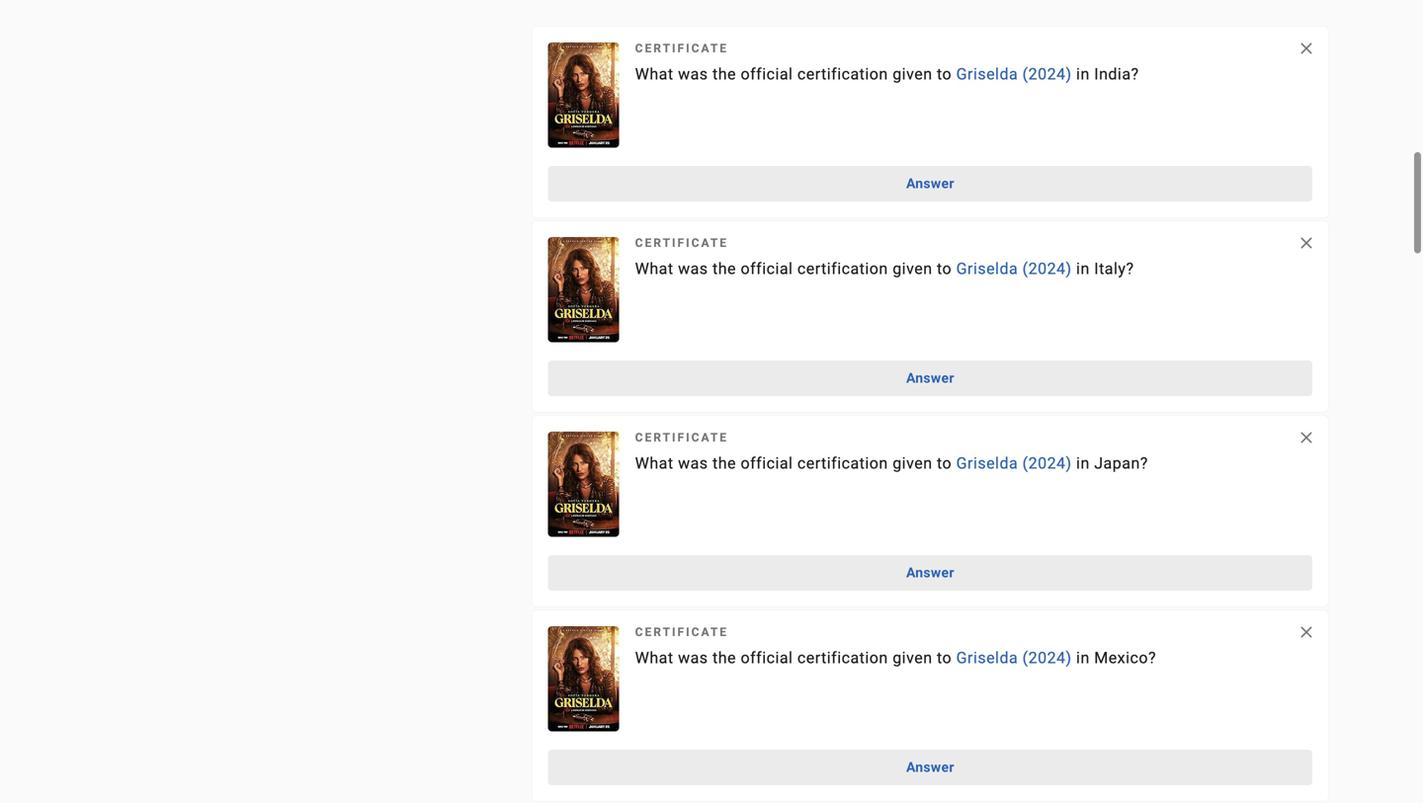 Task type: locate. For each thing, give the bounding box(es) containing it.
4 certification from the top
[[798, 649, 889, 668]]

4 griselda (2024) link from the top
[[957, 649, 1072, 668]]

2 answer from the top
[[907, 370, 955, 387]]

3 to from the top
[[937, 454, 952, 473]]

2 official from the top
[[741, 259, 793, 278]]

2 griselda from the top
[[957, 259, 1019, 278]]

1 griselda (2024) link from the top
[[957, 65, 1072, 83]]

(2024) inside certificate what was the official certification given to griselda (2024) in mexico?
[[1023, 649, 1072, 668]]

italy?
[[1095, 259, 1135, 278]]

3 was from the top
[[678, 454, 708, 473]]

1 certification from the top
[[798, 65, 889, 83]]

griselda inside certificate what was the official certification given to griselda (2024) in italy?
[[957, 259, 1019, 278]]

in left italy?
[[1077, 259, 1090, 278]]

griselda inside certificate what was the official certification given to griselda (2024) in india?
[[957, 65, 1019, 83]]

(2024) left italy?
[[1023, 259, 1072, 278]]

griselda image for in india?
[[548, 42, 620, 148]]

to for in japan?
[[937, 454, 952, 473]]

4 griselda image from the top
[[548, 627, 620, 732]]

in inside certificate what was the official certification given to griselda (2024) in italy?
[[1077, 259, 1090, 278]]

official inside certificate what was the official certification given to griselda (2024) in mexico?
[[741, 649, 793, 668]]

india?
[[1095, 65, 1140, 83]]

1 griselda from the top
[[957, 65, 1019, 83]]

in left mexico?
[[1077, 649, 1090, 668]]

0 vertical spatial dismiss image
[[1297, 233, 1317, 253]]

certification inside certificate what was the official certification given to griselda (2024) in italy?
[[798, 259, 889, 278]]

to inside certificate what was the official certification given to griselda (2024) in mexico?
[[937, 649, 952, 668]]

(2024) for in italy?
[[1023, 259, 1072, 278]]

griselda inside certificate what was the official certification given to griselda (2024) in mexico?
[[957, 649, 1019, 668]]

given inside certificate what was the official certification given to griselda (2024) in mexico?
[[893, 649, 933, 668]]

(2024) left mexico?
[[1023, 649, 1072, 668]]

griselda
[[957, 65, 1019, 83], [957, 259, 1019, 278], [957, 454, 1019, 473], [957, 649, 1019, 668]]

1 griselda image from the top
[[548, 42, 620, 148]]

3 in from the top
[[1077, 454, 1090, 473]]

griselda for in italy?
[[957, 259, 1019, 278]]

1 official from the top
[[741, 65, 793, 83]]

1 in from the top
[[1077, 65, 1090, 83]]

given inside certificate what was the official certification given to griselda (2024) in italy?
[[893, 259, 933, 278]]

what inside certificate what was the official certification given to griselda (2024) in india?
[[635, 65, 674, 83]]

certificate inside certificate what was the official certification given to griselda (2024) in japan?
[[635, 431, 729, 445]]

what inside certificate what was the official certification given to griselda (2024) in japan?
[[635, 454, 674, 473]]

certification for in india?
[[798, 65, 889, 83]]

2 certification from the top
[[798, 259, 889, 278]]

3 official from the top
[[741, 454, 793, 473]]

1 vertical spatial dismiss image
[[1297, 428, 1317, 448]]

griselda (2024) link for in japan?
[[957, 454, 1072, 473]]

in left india? at the right top of the page
[[1077, 65, 1090, 83]]

3 griselda from the top
[[957, 454, 1019, 473]]

(2024)
[[1023, 65, 1072, 83], [1023, 259, 1072, 278], [1023, 454, 1072, 473], [1023, 649, 1072, 668]]

4 answer button from the top
[[548, 751, 1313, 786]]

was
[[678, 65, 708, 83], [678, 259, 708, 278], [678, 454, 708, 473], [678, 649, 708, 668]]

dismiss image
[[1297, 233, 1317, 253], [1297, 428, 1317, 448], [1297, 623, 1317, 643]]

in inside certificate what was the official certification given to griselda (2024) in japan?
[[1077, 454, 1090, 473]]

given for in japan?
[[893, 454, 933, 473]]

4 given from the top
[[893, 649, 933, 668]]

certification for in italy?
[[798, 259, 889, 278]]

what inside certificate what was the official certification given to griselda (2024) in mexico?
[[635, 649, 674, 668]]

1 what from the top
[[635, 65, 674, 83]]

(2024) for in india?
[[1023, 65, 1072, 83]]

griselda for in india?
[[957, 65, 1019, 83]]

the for in japan?
[[713, 454, 737, 473]]

3 given from the top
[[893, 454, 933, 473]]

2 given from the top
[[893, 259, 933, 278]]

the for in italy?
[[713, 259, 737, 278]]

the for in mexico?
[[713, 649, 737, 668]]

2 griselda image from the top
[[548, 237, 620, 343]]

official for in india?
[[741, 65, 793, 83]]

in inside certificate what was the official certification given to griselda (2024) in india?
[[1077, 65, 1090, 83]]

2 (2024) from the top
[[1023, 259, 1072, 278]]

to
[[937, 65, 952, 83], [937, 259, 952, 278], [937, 454, 952, 473], [937, 649, 952, 668]]

to inside certificate what was the official certification given to griselda (2024) in italy?
[[937, 259, 952, 278]]

2 the from the top
[[713, 259, 737, 278]]

3 griselda (2024) link from the top
[[957, 454, 1072, 473]]

certification inside certificate what was the official certification given to griselda (2024) in japan?
[[798, 454, 889, 473]]

official inside certificate what was the official certification given to griselda (2024) in india?
[[741, 65, 793, 83]]

3 griselda image from the top
[[548, 432, 620, 537]]

(2024) inside certificate what was the official certification given to griselda (2024) in italy?
[[1023, 259, 1072, 278]]

2 to from the top
[[937, 259, 952, 278]]

answer button for in italy?
[[548, 361, 1313, 396]]

1 given from the top
[[893, 65, 933, 83]]

the
[[713, 65, 737, 83], [713, 259, 737, 278], [713, 454, 737, 473], [713, 649, 737, 668]]

1 (2024) from the top
[[1023, 65, 1072, 83]]

official inside certificate what was the official certification given to griselda (2024) in italy?
[[741, 259, 793, 278]]

certification for in japan?
[[798, 454, 889, 473]]

certification
[[798, 65, 889, 83], [798, 259, 889, 278], [798, 454, 889, 473], [798, 649, 889, 668]]

3 what from the top
[[635, 454, 674, 473]]

2 in from the top
[[1077, 259, 1090, 278]]

given inside certificate what was the official certification given to griselda (2024) in india?
[[893, 65, 933, 83]]

given inside certificate what was the official certification given to griselda (2024) in japan?
[[893, 454, 933, 473]]

certificate inside certificate what was the official certification given to griselda (2024) in india?
[[635, 41, 729, 55]]

4 the from the top
[[713, 649, 737, 668]]

griselda (2024) link for in india?
[[957, 65, 1072, 83]]

1 certificate from the top
[[635, 41, 729, 55]]

2 answer button from the top
[[548, 361, 1313, 396]]

griselda image for in japan?
[[548, 432, 620, 537]]

griselda image
[[548, 42, 620, 148], [548, 237, 620, 343], [548, 432, 620, 537], [548, 627, 620, 732]]

1 to from the top
[[937, 65, 952, 83]]

to for in india?
[[937, 65, 952, 83]]

certificate what was the official certification given to griselda (2024) in italy?
[[635, 236, 1135, 278]]

certificate
[[635, 41, 729, 55], [635, 236, 729, 250], [635, 431, 729, 445], [635, 626, 729, 640]]

answer for in mexico?
[[907, 760, 955, 776]]

answer button for in india?
[[548, 166, 1313, 202]]

griselda for in mexico?
[[957, 649, 1019, 668]]

to inside certificate what was the official certification given to griselda (2024) in japan?
[[937, 454, 952, 473]]

4 what from the top
[[635, 649, 674, 668]]

was inside certificate what was the official certification given to griselda (2024) in italy?
[[678, 259, 708, 278]]

3 (2024) from the top
[[1023, 454, 1072, 473]]

what for in japan?
[[635, 454, 674, 473]]

griselda inside certificate what was the official certification given to griselda (2024) in japan?
[[957, 454, 1019, 473]]

certificate what was the official certification given to griselda (2024) in india?
[[635, 41, 1140, 83]]

what inside certificate what was the official certification given to griselda (2024) in italy?
[[635, 259, 674, 278]]

answer
[[907, 175, 955, 192], [907, 370, 955, 387], [907, 565, 955, 581], [907, 760, 955, 776]]

4 certificate from the top
[[635, 626, 729, 640]]

certification inside certificate what was the official certification given to griselda (2024) in mexico?
[[798, 649, 889, 668]]

certificate inside certificate what was the official certification given to griselda (2024) in mexico?
[[635, 626, 729, 640]]

official inside certificate what was the official certification given to griselda (2024) in japan?
[[741, 454, 793, 473]]

(2024) left japan?
[[1023, 454, 1072, 473]]

in inside certificate what was the official certification given to griselda (2024) in mexico?
[[1077, 649, 1090, 668]]

griselda image for in mexico?
[[548, 627, 620, 732]]

certification inside certificate what was the official certification given to griselda (2024) in india?
[[798, 65, 889, 83]]

the inside certificate what was the official certification given to griselda (2024) in india?
[[713, 65, 737, 83]]

the inside certificate what was the official certification given to griselda (2024) in mexico?
[[713, 649, 737, 668]]

given
[[893, 65, 933, 83], [893, 259, 933, 278], [893, 454, 933, 473], [893, 649, 933, 668]]

1 the from the top
[[713, 65, 737, 83]]

3 certification from the top
[[798, 454, 889, 473]]

griselda (2024) link
[[957, 65, 1072, 83], [957, 259, 1072, 278], [957, 454, 1072, 473], [957, 649, 1072, 668]]

(2024) for in japan?
[[1023, 454, 1072, 473]]

4 answer from the top
[[907, 760, 955, 776]]

certificate what was the official certification given to griselda (2024) in mexico?
[[635, 626, 1157, 668]]

3 the from the top
[[713, 454, 737, 473]]

2 vertical spatial dismiss image
[[1297, 623, 1317, 643]]

1 was from the top
[[678, 65, 708, 83]]

4 to from the top
[[937, 649, 952, 668]]

given for in india?
[[893, 65, 933, 83]]

4 official from the top
[[741, 649, 793, 668]]

was inside certificate what was the official certification given to griselda (2024) in mexico?
[[678, 649, 708, 668]]

the for in india?
[[713, 65, 737, 83]]

3 dismiss image from the top
[[1297, 623, 1317, 643]]

4 griselda from the top
[[957, 649, 1019, 668]]

3 answer from the top
[[907, 565, 955, 581]]

answer button for in mexico?
[[548, 751, 1313, 786]]

certificate for in italy?
[[635, 236, 729, 250]]

2 dismiss image from the top
[[1297, 428, 1317, 448]]

in
[[1077, 65, 1090, 83], [1077, 259, 1090, 278], [1077, 454, 1090, 473], [1077, 649, 1090, 668]]

4 (2024) from the top
[[1023, 649, 1072, 668]]

1 answer button from the top
[[548, 166, 1313, 202]]

official
[[741, 65, 793, 83], [741, 259, 793, 278], [741, 454, 793, 473], [741, 649, 793, 668]]

certificate for in japan?
[[635, 431, 729, 445]]

what
[[635, 65, 674, 83], [635, 259, 674, 278], [635, 454, 674, 473], [635, 649, 674, 668]]

3 answer button from the top
[[548, 556, 1313, 591]]

griselda (2024) link for in italy?
[[957, 259, 1072, 278]]

2 was from the top
[[678, 259, 708, 278]]

was for in india?
[[678, 65, 708, 83]]

3 certificate from the top
[[635, 431, 729, 445]]

was inside certificate what was the official certification given to griselda (2024) in india?
[[678, 65, 708, 83]]

2 what from the top
[[635, 259, 674, 278]]

4 in from the top
[[1077, 649, 1090, 668]]

(2024) inside certificate what was the official certification given to griselda (2024) in japan?
[[1023, 454, 1072, 473]]

certificate inside certificate what was the official certification given to griselda (2024) in italy?
[[635, 236, 729, 250]]

was inside certificate what was the official certification given to griselda (2024) in japan?
[[678, 454, 708, 473]]

the inside certificate what was the official certification given to griselda (2024) in italy?
[[713, 259, 737, 278]]

given for in mexico?
[[893, 649, 933, 668]]

(2024) left india? at the right top of the page
[[1023, 65, 1072, 83]]

4 was from the top
[[678, 649, 708, 668]]

1 answer from the top
[[907, 175, 955, 192]]

in left japan?
[[1077, 454, 1090, 473]]

2 griselda (2024) link from the top
[[957, 259, 1072, 278]]

the inside certificate what was the official certification given to griselda (2024) in japan?
[[713, 454, 737, 473]]

answer button
[[548, 166, 1313, 202], [548, 361, 1313, 396], [548, 556, 1313, 591], [548, 751, 1313, 786]]

2 certificate from the top
[[635, 236, 729, 250]]

to inside certificate what was the official certification given to griselda (2024) in india?
[[937, 65, 952, 83]]

(2024) inside certificate what was the official certification given to griselda (2024) in india?
[[1023, 65, 1072, 83]]

dismiss image for mexico?
[[1297, 623, 1317, 643]]

1 dismiss image from the top
[[1297, 233, 1317, 253]]



Task type: vqa. For each thing, say whether or not it's contained in the screenshot.
right the STARmeter
no



Task type: describe. For each thing, give the bounding box(es) containing it.
in for japan?
[[1077, 454, 1090, 473]]

mexico?
[[1095, 649, 1157, 668]]

in for italy?
[[1077, 259, 1090, 278]]

official for in italy?
[[741, 259, 793, 278]]

japan?
[[1095, 454, 1149, 473]]

certificate for in india?
[[635, 41, 729, 55]]

certificate for in mexico?
[[635, 626, 729, 640]]

was for in italy?
[[678, 259, 708, 278]]

was for in mexico?
[[678, 649, 708, 668]]

in for india?
[[1077, 65, 1090, 83]]

official for in mexico?
[[741, 649, 793, 668]]

dismiss image for italy?
[[1297, 233, 1317, 253]]

(2024) for in mexico?
[[1023, 649, 1072, 668]]

given for in italy?
[[893, 259, 933, 278]]

to for in italy?
[[937, 259, 952, 278]]

answer for in italy?
[[907, 370, 955, 387]]

griselda image for in italy?
[[548, 237, 620, 343]]

official for in japan?
[[741, 454, 793, 473]]

was for in japan?
[[678, 454, 708, 473]]

dismiss image for japan?
[[1297, 428, 1317, 448]]

answer button for in japan?
[[548, 556, 1313, 591]]

answer for in india?
[[907, 175, 955, 192]]

what for in india?
[[635, 65, 674, 83]]

dismiss image
[[1297, 38, 1317, 58]]

griselda for in japan?
[[957, 454, 1019, 473]]

griselda (2024) link for in mexico?
[[957, 649, 1072, 668]]

certificate what was the official certification given to griselda (2024) in japan?
[[635, 431, 1149, 473]]

what for in mexico?
[[635, 649, 674, 668]]

answer for in japan?
[[907, 565, 955, 581]]

certification for in mexico?
[[798, 649, 889, 668]]

in for mexico?
[[1077, 649, 1090, 668]]

what for in italy?
[[635, 259, 674, 278]]

to for in mexico?
[[937, 649, 952, 668]]



